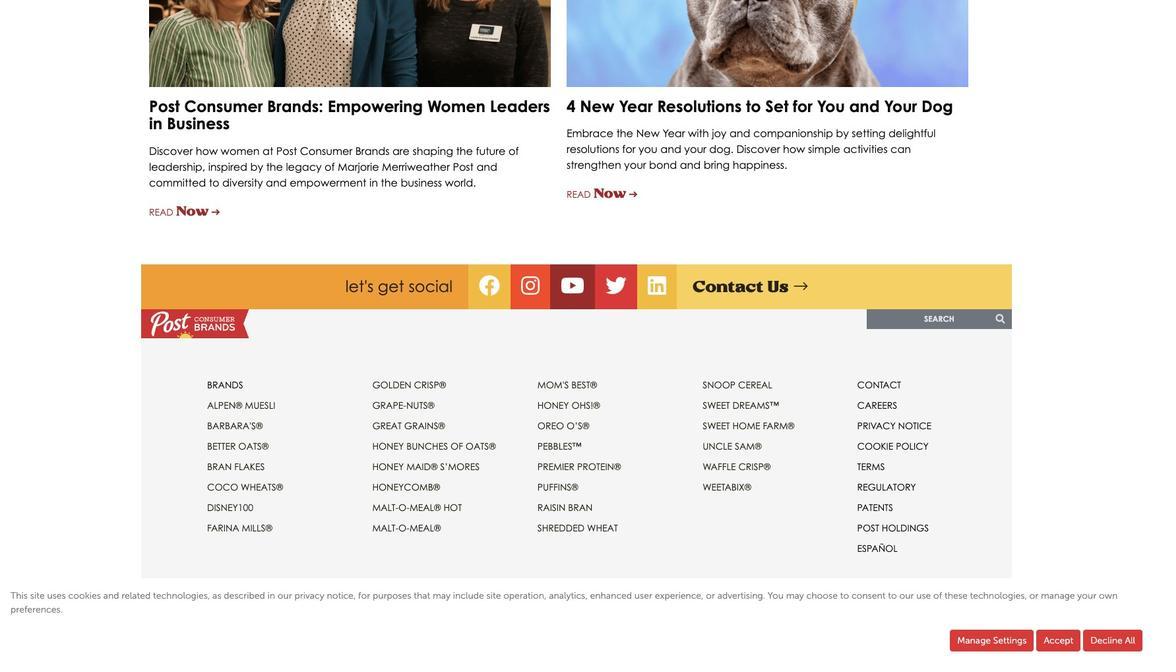Task type: locate. For each thing, give the bounding box(es) containing it.
can
[[891, 143, 911, 156]]

malt- down honeycomb® link
[[372, 502, 399, 513]]

new inside embrace the new year with joy and companionship by setting delightful resolutions for you and your dog. discover how simple activities can strengthen your bond and bring happiness.
[[636, 127, 660, 140]]

1 horizontal spatial year
[[663, 127, 685, 140]]

raisin
[[538, 502, 566, 513]]

0 horizontal spatial may
[[433, 590, 451, 602]]

to down the inspired
[[209, 176, 219, 189]]

2 vertical spatial for
[[358, 590, 370, 602]]

1 vertical spatial crisp®
[[739, 461, 771, 472]]

new right '4'
[[580, 96, 615, 116]]

you
[[817, 96, 845, 116], [768, 590, 784, 602]]

1 oats® from the left
[[238, 441, 269, 452]]

consumer
[[184, 96, 263, 116], [300, 144, 352, 157], [510, 596, 555, 605]]

1 vertical spatial new
[[636, 127, 660, 140]]

2 meal® from the top
[[410, 522, 441, 534]]

how inside discover how women at post consumer brands are shaping the future of leadership, inspired by the legacy of marjorie merriweather post and committed to diversity and empowerment in the business world.
[[196, 144, 218, 157]]

2 vertical spatial consumer
[[510, 596, 555, 605]]

site inside , for purposes that may include site operation, analytics, enhanced user experience, or advertising. you may choose to consent to our use of these technologies, or manage your own preferences.
[[487, 590, 501, 602]]

0 vertical spatial bran
[[207, 461, 232, 472]]

your down you at the top of page
[[624, 159, 646, 172]]

or left advertising.
[[706, 590, 715, 602]]

0 horizontal spatial site
[[30, 590, 45, 602]]

and down future
[[477, 160, 498, 173]]

and
[[849, 96, 880, 116], [730, 127, 750, 140], [661, 143, 681, 156], [680, 159, 701, 172], [477, 160, 498, 173], [266, 176, 287, 189], [103, 590, 119, 602]]

weetabix®
[[703, 481, 751, 493]]

1 horizontal spatial site
[[487, 590, 501, 602]]

farina mills®
[[207, 522, 272, 534]]

0 horizontal spatial discover
[[149, 144, 193, 157]]

empowering
[[328, 96, 423, 116]]

1 vertical spatial your
[[624, 159, 646, 172]]

1 meal® from the top
[[410, 502, 441, 513]]

1 vertical spatial malt-
[[372, 522, 399, 534]]

1 horizontal spatial now
[[594, 186, 627, 201]]

1 horizontal spatial brands
[[355, 144, 390, 157]]

0 horizontal spatial how
[[196, 144, 218, 157]]

1 horizontal spatial consumer
[[300, 144, 352, 157]]

honey up honey
[[372, 441, 404, 452]]

premier
[[538, 461, 575, 472]]

0 horizontal spatial for
[[358, 590, 370, 602]]

0 horizontal spatial read now
[[149, 204, 209, 218]]

cookies
[[68, 590, 101, 602]]

brands up marjorie
[[355, 144, 390, 157]]

1 horizontal spatial in
[[369, 176, 378, 189]]

advertising.
[[718, 590, 765, 602]]

1 horizontal spatial technologies,
[[970, 590, 1027, 602]]

in inside post consumer brands: empowering women leaders in business
[[149, 114, 162, 133]]

1 horizontal spatial crisp®
[[739, 461, 771, 472]]

1 horizontal spatial for
[[622, 143, 636, 156]]

post right 2024
[[489, 596, 508, 605]]

1 o- from the top
[[399, 502, 410, 513]]

1 vertical spatial sweet
[[703, 420, 730, 431]]

post up leadership,
[[149, 96, 180, 116]]

let's get social
[[345, 277, 453, 296]]

1 vertical spatial o-
[[399, 522, 410, 534]]

year inside embrace the new year with joy and companionship by setting delightful resolutions for you and your dog. discover how simple activities can strengthen your bond and bring happiness.
[[663, 127, 685, 140]]

1 horizontal spatial oats®
[[466, 441, 496, 452]]

1 horizontal spatial discover
[[737, 143, 780, 156]]

1 horizontal spatial contact
[[857, 379, 901, 390]]

1 horizontal spatial how
[[783, 143, 805, 156]]

1 horizontal spatial by
[[836, 127, 849, 140]]

0 horizontal spatial brands
[[207, 379, 243, 390]]

read down committed
[[149, 206, 173, 218]]

careers
[[857, 400, 897, 411]]

1 horizontal spatial bran
[[568, 502, 593, 513]]

malt- down malt-o-meal® hot
[[372, 522, 399, 534]]

may right the that
[[433, 590, 451, 602]]

mom's best®
[[538, 379, 597, 390]]

for
[[793, 96, 813, 116], [622, 143, 636, 156], [358, 590, 370, 602]]

1 vertical spatial bran
[[568, 502, 593, 513]]

0 horizontal spatial bran
[[207, 461, 232, 472]]

0 vertical spatial read now
[[567, 186, 627, 201]]

1 horizontal spatial read
[[567, 189, 591, 200]]

0 vertical spatial by
[[836, 127, 849, 140]]

post holdings
[[857, 522, 929, 534]]

shredded wheat link
[[538, 522, 618, 534]]

1 vertical spatial consumer
[[300, 144, 352, 157]]

regulatory
[[857, 481, 916, 493]]

in
[[149, 114, 162, 133], [369, 176, 378, 189]]

uncle sam®
[[703, 441, 762, 452]]

1 malt- from the top
[[372, 502, 399, 513]]

you up simple
[[817, 96, 845, 116]]

meal® for malt-o-meal® hot
[[410, 502, 441, 513]]

your inside , for purposes that may include site operation, analytics, enhanced user experience, or advertising. you may choose to consent to our use of these technologies, or manage your own preferences.
[[1078, 590, 1097, 602]]

2 horizontal spatial your
[[1078, 590, 1097, 602]]

0 vertical spatial in
[[149, 114, 162, 133]]

how down companionship
[[783, 143, 805, 156]]

mom's best® link
[[538, 379, 597, 390]]

1 horizontal spatial you
[[817, 96, 845, 116]]

diversity
[[222, 176, 263, 189]]

1 vertical spatial long arrow right image
[[794, 279, 808, 295]]

0 vertical spatial new
[[580, 96, 615, 116]]

0 horizontal spatial or
[[706, 590, 715, 602]]

2 malt- from the top
[[372, 522, 399, 534]]

snoop
[[703, 379, 736, 390]]

oats® up s'mores
[[466, 441, 496, 452]]

1 horizontal spatial new
[[636, 127, 660, 140]]

for right set
[[793, 96, 813, 116]]

post inside post consumer brands: empowering women leaders in business
[[149, 96, 180, 116]]

malt- for malt-o-meal®
[[372, 522, 399, 534]]

bran up shredded wheat "link"
[[568, 502, 593, 513]]

brands,
[[557, 596, 590, 605]]

site right include at the left bottom
[[487, 590, 501, 602]]

technologies, left as
[[153, 590, 210, 602]]

to inside discover how women at post consumer brands are shaping the future of leadership, inspired by the legacy of marjorie merriweather post and committed to diversity and empowerment in the business world.
[[209, 176, 219, 189]]

how inside embrace the new year with joy and companionship by setting delightful resolutions for you and your dog. discover how simple activities can strengthen your bond and bring happiness.
[[783, 143, 805, 156]]

decline
[[1091, 635, 1123, 647]]

1 vertical spatial year
[[663, 127, 685, 140]]

new
[[580, 96, 615, 116], [636, 127, 660, 140]]

crisp® down the sam®
[[739, 461, 771, 472]]

consumer left brands,
[[510, 596, 555, 605]]

contact link
[[857, 379, 901, 390]]

waffle crisp®
[[703, 461, 771, 472]]

in left business
[[149, 114, 162, 133]]

0 horizontal spatial consumer
[[184, 96, 263, 116]]

in down marjorie
[[369, 176, 378, 189]]

oats® up flakes in the bottom of the page
[[238, 441, 269, 452]]

o's®
[[567, 420, 590, 431]]

sweet
[[703, 400, 730, 411], [703, 420, 730, 431]]

year left with
[[663, 127, 685, 140]]

with
[[688, 127, 709, 140]]

great grains® link
[[372, 420, 445, 431]]

include
[[453, 590, 484, 602]]

wheat
[[587, 522, 618, 534]]

0 vertical spatial contact
[[693, 278, 764, 295]]

read now down committed
[[149, 204, 209, 218]]

now left long arrow right icon
[[594, 186, 627, 201]]

delightful
[[889, 127, 936, 140]]

discover up leadership,
[[149, 144, 193, 157]]

privacy notice link
[[857, 420, 932, 431]]

0 horizontal spatial oats®
[[238, 441, 269, 452]]

are
[[393, 144, 410, 157]]

disney100 link
[[207, 502, 253, 513]]

for right ","
[[358, 590, 370, 602]]

1 horizontal spatial may
[[786, 590, 804, 602]]

1 vertical spatial brands
[[207, 379, 243, 390]]

0 vertical spatial meal®
[[410, 502, 441, 513]]

o- down malt-o-meal® hot
[[399, 522, 410, 534]]

by up simple
[[836, 127, 849, 140]]

and up setting
[[849, 96, 880, 116]]

new up you at the top of page
[[636, 127, 660, 140]]

honeycomb®
[[372, 481, 440, 493]]

committed
[[149, 176, 206, 189]]

manage settings
[[958, 635, 1027, 647]]

meal® left hot
[[410, 502, 441, 513]]

of up s'mores
[[451, 441, 463, 452]]

0 horizontal spatial your
[[624, 159, 646, 172]]

0 vertical spatial now
[[594, 186, 627, 201]]

0 vertical spatial brands
[[355, 144, 390, 157]]

discover inside discover how women at post consumer brands are shaping the future of leadership, inspired by the legacy of marjorie merriweather post and committed to diversity and empowerment in the business world.
[[149, 144, 193, 157]]

and up bond at the top of page
[[661, 143, 681, 156]]

for inside , for purposes that may include site operation, analytics, enhanced user experience, or advertising. you may choose to consent to our use of these technologies, or manage your own preferences.
[[358, 590, 370, 602]]

of up empowerment
[[325, 160, 335, 173]]

you inside , for purposes that may include site operation, analytics, enhanced user experience, or advertising. you may choose to consent to our use of these technologies, or manage your own preferences.
[[768, 590, 784, 602]]

consumer up "legacy"
[[300, 144, 352, 157]]

2 or from the left
[[1030, 590, 1039, 602]]

or left manage
[[1030, 590, 1039, 602]]

meal® down malt-o-meal® hot
[[410, 522, 441, 534]]

1 vertical spatial contact
[[857, 379, 901, 390]]

brands up alpen®
[[207, 379, 243, 390]]

bran down better
[[207, 461, 232, 472]]

post up world.
[[453, 160, 474, 173]]

now down committed
[[176, 204, 209, 218]]

site up preferences.
[[30, 590, 45, 602]]

0 vertical spatial year
[[619, 96, 653, 116]]

site
[[30, 590, 45, 602], [487, 590, 501, 602]]

1 or from the left
[[706, 590, 715, 602]]

contact left us
[[693, 278, 764, 295]]

linkedin image
[[648, 279, 666, 295]]

alpen® muesli
[[207, 400, 275, 411]]

0 vertical spatial your
[[684, 143, 707, 156]]

1 horizontal spatial long arrow right image
[[794, 279, 808, 295]]

in inside discover how women at post consumer brands are shaping the future of leadership, inspired by the legacy of marjorie merriweather post and committed to diversity and empowerment in the business world.
[[369, 176, 378, 189]]

0 vertical spatial for
[[793, 96, 813, 116]]

1 vertical spatial in
[[369, 176, 378, 189]]

bond
[[649, 159, 677, 172]]

by down at
[[250, 160, 263, 173]]

farm®
[[763, 420, 795, 431]]

0 vertical spatial o-
[[399, 502, 410, 513]]

1 sweet from the top
[[703, 400, 730, 411]]

and right "joy"
[[730, 127, 750, 140]]

1 vertical spatial now
[[176, 204, 209, 218]]

you right advertising.
[[768, 590, 784, 602]]

1 vertical spatial read
[[149, 206, 173, 218]]

crisp® up nuts®
[[414, 379, 446, 390]]

read now
[[567, 186, 627, 201], [149, 204, 209, 218]]

grains®
[[404, 420, 445, 431]]

0 horizontal spatial in
[[149, 114, 162, 133]]

may left choose at the right bottom of page
[[786, 590, 804, 602]]

o- for malt-o-meal® hot
[[399, 502, 410, 513]]

dog.
[[709, 143, 734, 156]]

0 horizontal spatial now
[[176, 204, 209, 218]]

the right the embrace at the top of the page
[[616, 127, 633, 140]]

0 vertical spatial sweet
[[703, 400, 730, 411]]

1 vertical spatial honey
[[372, 441, 404, 452]]

1 vertical spatial you
[[768, 590, 784, 602]]

the down merriweather in the left of the page
[[381, 176, 398, 189]]

llc.
[[592, 596, 608, 605]]

long arrow right image
[[629, 191, 637, 200]]

consumer up 'women'
[[184, 96, 263, 116]]

0 horizontal spatial new
[[580, 96, 615, 116]]

0 horizontal spatial crisp®
[[414, 379, 446, 390]]

for left you at the top of page
[[622, 143, 636, 156]]

0 horizontal spatial long arrow right image
[[212, 208, 220, 218]]

long arrow right image down the inspired
[[212, 208, 220, 218]]

farina mills® link
[[207, 522, 272, 534]]

purposes
[[373, 590, 411, 602]]

0 horizontal spatial you
[[768, 590, 784, 602]]

hot
[[444, 502, 462, 513]]

legacy
[[286, 160, 322, 173]]

now
[[594, 186, 627, 201], [176, 204, 209, 218]]

español link
[[857, 543, 898, 554]]

oreo o's® link
[[538, 420, 590, 431]]

, for purposes that may include site operation, analytics, enhanced user experience, or advertising. you may choose to consent to our use of these technologies, or manage your own preferences.
[[11, 590, 1118, 616]]

year up you at the top of page
[[619, 96, 653, 116]]

post consumer brands image
[[141, 309, 249, 338]]

better oats® link
[[207, 441, 269, 452]]

2 o- from the top
[[399, 522, 410, 534]]

by inside discover how women at post consumer brands are shaping the future of leadership, inspired by the legacy of marjorie merriweather post and committed to diversity and empowerment in the business world.
[[250, 160, 263, 173]]

0 vertical spatial consumer
[[184, 96, 263, 116]]

world.
[[445, 176, 476, 189]]

contact us
[[693, 278, 789, 295]]

2 technologies, from the left
[[970, 590, 1027, 602]]

your left own
[[1078, 590, 1097, 602]]

mills®
[[242, 522, 272, 534]]

0 vertical spatial read
[[567, 189, 591, 200]]

honey for honey ohs!®
[[538, 400, 569, 411]]

0 horizontal spatial contact
[[693, 278, 764, 295]]

inspired
[[208, 160, 247, 173]]

honey down mom's
[[538, 400, 569, 411]]

and down "legacy"
[[266, 176, 287, 189]]

0 vertical spatial malt-
[[372, 502, 399, 513]]

0 horizontal spatial technologies,
[[153, 590, 210, 602]]

honey bunches of oats®
[[372, 441, 496, 452]]

discover up happiness.
[[737, 143, 780, 156]]

0 horizontal spatial read
[[149, 206, 173, 218]]

privacy
[[857, 420, 896, 431]]

all
[[1125, 635, 1135, 647]]

0 horizontal spatial honey
[[372, 441, 404, 452]]

2 vertical spatial your
[[1078, 590, 1097, 602]]

in our
[[268, 590, 292, 602]]

1 vertical spatial by
[[250, 160, 263, 173]]

accept button
[[1037, 630, 1081, 652]]

long arrow right image right us
[[794, 279, 808, 295]]

golden
[[372, 379, 411, 390]]

0 vertical spatial honey
[[538, 400, 569, 411]]

the down at
[[266, 160, 283, 173]]

1 vertical spatial for
[[622, 143, 636, 156]]

0 vertical spatial crisp®
[[414, 379, 446, 390]]

your down with
[[684, 143, 707, 156]]

your
[[884, 96, 917, 116]]

2 sweet from the top
[[703, 420, 730, 431]]

1 vertical spatial meal®
[[410, 522, 441, 534]]

long arrow right image
[[212, 208, 220, 218], [794, 279, 808, 295]]

uncle
[[703, 441, 732, 452]]

policy
[[896, 441, 929, 452]]

1 vertical spatial read now
[[149, 204, 209, 218]]

1 horizontal spatial or
[[1030, 590, 1039, 602]]

technologies, right these
[[970, 590, 1027, 602]]

0 horizontal spatial by
[[250, 160, 263, 173]]

2 site from the left
[[487, 590, 501, 602]]

read now for 4 new year resolutions to set for you and your dog
[[567, 186, 627, 201]]

discover how women at post consumer brands are shaping the future of leadership, inspired by the legacy of marjorie merriweather post and committed to diversity and empowerment in the business world.
[[149, 144, 519, 189]]

to
[[746, 96, 761, 116], [209, 176, 219, 189], [840, 590, 849, 602], [888, 590, 897, 602]]

Search text field
[[867, 309, 1012, 329]]

contact up careers link
[[857, 379, 901, 390]]

related
[[122, 590, 151, 602]]

embrace
[[567, 127, 614, 140]]

of right use
[[934, 590, 942, 602]]

read down strengthen
[[567, 189, 591, 200]]

o- down the honeycomb®
[[399, 502, 410, 513]]

grape-nuts®
[[372, 400, 435, 411]]

to left set
[[746, 96, 761, 116]]

golden crisp® link
[[372, 379, 446, 390]]

sweet up 'uncle'
[[703, 420, 730, 431]]

1 horizontal spatial read now
[[567, 186, 627, 201]]

sweet down 'snoop'
[[703, 400, 730, 411]]

1 horizontal spatial honey
[[538, 400, 569, 411]]

read now down strengthen
[[567, 186, 627, 201]]

uses
[[47, 590, 66, 602]]

how up the inspired
[[196, 144, 218, 157]]



Task type: vqa. For each thing, say whether or not it's contained in the screenshot.
Sweet associated with Sweet Dreams™
yes



Task type: describe. For each thing, give the bounding box(es) containing it.
let's
[[345, 277, 374, 296]]

analytics,
[[549, 590, 588, 602]]

activities
[[843, 143, 888, 156]]

weetabix® link
[[703, 481, 751, 493]]

reserved
[[654, 596, 692, 605]]

cookie policy link
[[857, 441, 929, 452]]

contact for contact us
[[693, 278, 764, 295]]

user
[[635, 590, 653, 602]]

o- for malt-o-meal®
[[399, 522, 410, 534]]

sweet for sweet dreams™
[[703, 400, 730, 411]]

to right choose at the right bottom of page
[[840, 590, 849, 602]]

for inside embrace the new year with joy and companionship by setting delightful resolutions for you and your dog. discover how simple activities can strengthen your bond and bring happiness.
[[622, 143, 636, 156]]

malt- for malt-o-meal® hot
[[372, 502, 399, 513]]

social
[[409, 277, 453, 296]]

us
[[767, 278, 789, 295]]

this site uses cookies and related technologies, as described in our privacy notice
[[11, 590, 354, 602]]

joy
[[712, 127, 727, 140]]

0 vertical spatial you
[[817, 96, 845, 116]]

crisp® for waffle crisp®
[[739, 461, 771, 472]]

1 technologies, from the left
[[153, 590, 210, 602]]

crisp® for golden crisp®
[[414, 379, 446, 390]]

,
[[354, 590, 356, 602]]

post holdings link
[[857, 522, 929, 534]]

0 horizontal spatial year
[[619, 96, 653, 116]]

2 horizontal spatial consumer
[[510, 596, 555, 605]]

setting
[[852, 127, 886, 140]]

sweet dreams™
[[703, 400, 779, 411]]

better oats®
[[207, 441, 269, 452]]

dreams™
[[733, 400, 779, 411]]

alpen® muesli link
[[207, 400, 275, 411]]

4
[[567, 96, 576, 116]]

contact for contact link
[[857, 379, 901, 390]]

honey ohs!®
[[538, 400, 600, 411]]

sweet home farm® link
[[703, 420, 795, 431]]

these
[[945, 590, 968, 602]]

and left bring
[[680, 159, 701, 172]]

great grains®
[[372, 420, 445, 431]]

honey bunches of oats® link
[[372, 441, 496, 452]]

1 horizontal spatial your
[[684, 143, 707, 156]]

©
[[461, 596, 467, 605]]

waffle crisp® link
[[703, 461, 771, 472]]

bran flakes
[[207, 461, 265, 472]]

leaders
[[490, 96, 550, 116]]

2 horizontal spatial for
[[793, 96, 813, 116]]

resolutions
[[657, 96, 742, 116]]

of inside , for purposes that may include site operation, analytics, enhanced user experience, or advertising. you may choose to consent to our use of these technologies, or manage your own preferences.
[[934, 590, 942, 602]]

premier protein® link
[[538, 461, 621, 472]]

1 may from the left
[[433, 590, 451, 602]]

the inside embrace the new year with joy and companionship by setting delightful resolutions for you and your dog. discover how simple activities can strengthen your bond and bring happiness.
[[616, 127, 633, 140]]

brands inside discover how women at post consumer brands are shaping the future of leadership, inspired by the legacy of marjorie merriweather post and committed to diversity and empowerment in the business world.
[[355, 144, 390, 157]]

cereal
[[738, 379, 772, 390]]

women
[[221, 144, 260, 157]]

coco wheats®
[[207, 481, 283, 493]]

instagram image
[[521, 279, 540, 295]]

use
[[916, 590, 931, 602]]

post right at
[[276, 144, 297, 157]]

post down patents
[[857, 522, 879, 534]]

long arrow right image inside the contact us link
[[794, 279, 808, 295]]

embrace the new year with joy and companionship by setting delightful resolutions for you and your dog. discover how simple activities can strengthen your bond and bring happiness.
[[567, 127, 936, 172]]

technologies, inside , for purposes that may include site operation, analytics, enhanced user experience, or advertising. you may choose to consent to our use of these technologies, or manage your own preferences.
[[970, 590, 1027, 602]]

set
[[766, 96, 789, 116]]

alpen®
[[207, 400, 242, 411]]

maid®
[[407, 461, 438, 472]]

leadership,
[[149, 160, 205, 173]]

by inside embrace the new year with joy and companionship by setting delightful resolutions for you and your dog. discover how simple activities can strengthen your bond and bring happiness.
[[836, 127, 849, 140]]

grape-
[[372, 400, 406, 411]]

pebbles™ link
[[538, 441, 582, 452]]

consumer inside post consumer brands: empowering women leaders in business
[[184, 96, 263, 116]]

honey ohs!® link
[[538, 400, 600, 411]]

español
[[857, 543, 898, 554]]

resolutions
[[567, 143, 619, 156]]

coco wheats® link
[[207, 481, 283, 493]]

1 site from the left
[[30, 590, 45, 602]]

honey maid® s'mores
[[372, 461, 480, 472]]

read for post consumer brands: empowering women leaders in business
[[149, 206, 173, 218]]

cookie
[[857, 441, 893, 452]]

premier protein®
[[538, 461, 621, 472]]

decline all button
[[1083, 630, 1143, 652]]

2 oats® from the left
[[466, 441, 496, 452]]

golden crisp®
[[372, 379, 446, 390]]

sweet for sweet home farm®
[[703, 420, 730, 431]]

farina
[[207, 522, 239, 534]]

get
[[378, 277, 404, 296]]

read now for post consumer brands: empowering women leaders in business
[[149, 204, 209, 218]]

great
[[372, 420, 402, 431]]

and left related
[[103, 590, 119, 602]]

happiness.
[[733, 159, 787, 172]]

better
[[207, 441, 236, 452]]

business
[[167, 114, 230, 133]]

now for new
[[594, 186, 627, 201]]

shaping
[[413, 144, 453, 157]]

marjorie
[[338, 160, 379, 173]]

preferences.
[[11, 604, 63, 616]]

post consumer brands women leaders at the minnesota chamber of commerce women in business conference image
[[149, 0, 551, 87]]

brands:
[[267, 96, 323, 116]]

meal® for malt-o-meal®
[[410, 522, 441, 534]]

of right future
[[509, 144, 519, 157]]

consumer inside discover how women at post consumer brands are shaping the future of leadership, inspired by the legacy of marjorie merriweather post and committed to diversity and empowerment in the business world.
[[300, 144, 352, 157]]

oreo
[[538, 420, 564, 431]]

disney100
[[207, 502, 253, 513]]

flakes
[[234, 461, 265, 472]]

accept
[[1044, 635, 1073, 647]]

honey for honey bunches of oats®
[[372, 441, 404, 452]]

discover inside embrace the new year with joy and companionship by setting delightful resolutions for you and your dog. discover how simple activities can strengthen your bond and bring happiness.
[[737, 143, 780, 156]]

the left future
[[456, 144, 473, 157]]

malt-o-meal®
[[372, 522, 441, 534]]

2 may from the left
[[786, 590, 804, 602]]

privacy notice
[[295, 590, 354, 602]]

terms
[[857, 461, 885, 472]]

women
[[427, 96, 486, 116]]

companionship
[[753, 127, 833, 140]]

malt-o-meal® hot link
[[372, 502, 462, 513]]

bunches
[[407, 441, 448, 452]]

protein®
[[577, 461, 621, 472]]

strengthen
[[567, 159, 621, 172]]

to left our
[[888, 590, 897, 602]]

as
[[213, 590, 221, 602]]

read for 4 new year resolutions to set for you and your dog
[[567, 189, 591, 200]]

patents link
[[857, 502, 893, 513]]

post consumer brands link
[[141, 309, 249, 338]]

privacy notice
[[857, 420, 932, 431]]

0 vertical spatial long arrow right image
[[212, 208, 220, 218]]

now for consumer
[[176, 204, 209, 218]]

french bulldog dog wearing new year's eve party celebration headband with text 'happy new year' in front of blue background image
[[567, 0, 969, 87]]

decline all
[[1091, 635, 1135, 647]]



